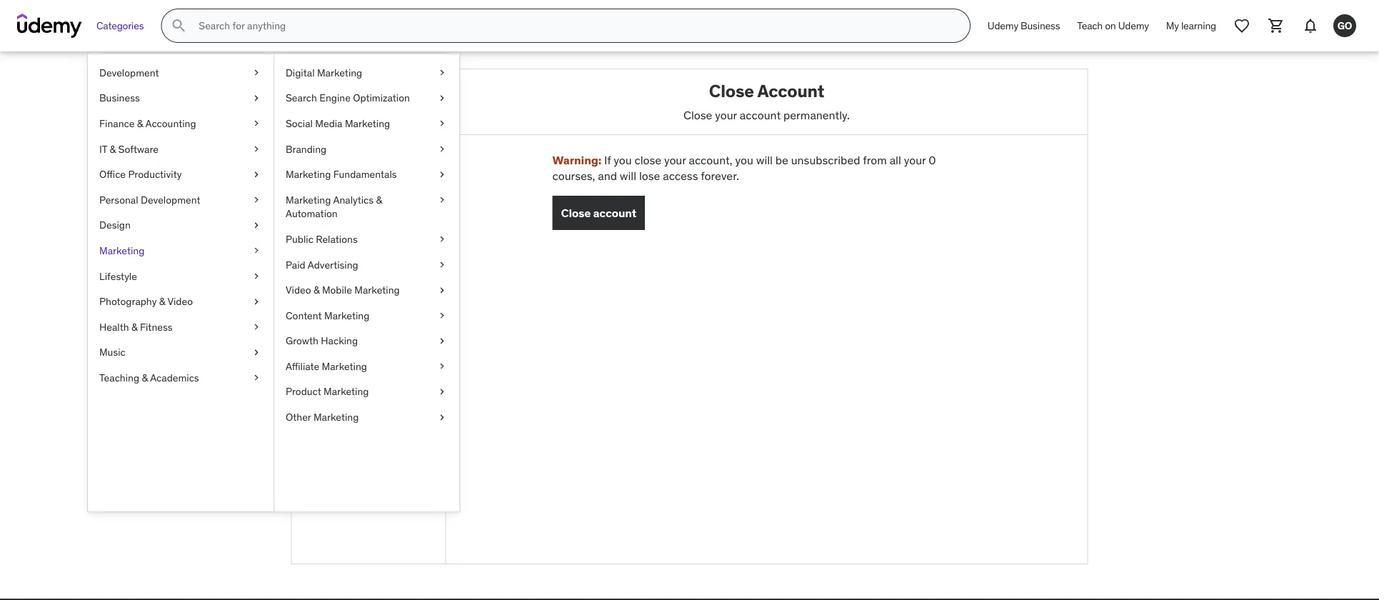 Task type: vqa. For each thing, say whether or not it's contained in the screenshot.
courses related to for
no



Task type: describe. For each thing, give the bounding box(es) containing it.
xsmall image for digital marketing
[[437, 66, 448, 80]]

view
[[303, 212, 328, 227]]

xsmall image for music
[[251, 345, 262, 359]]

fitness
[[140, 320, 173, 333]]

business link
[[88, 85, 274, 111]]

account,
[[689, 153, 733, 167]]

personal
[[99, 193, 138, 206]]

engine
[[320, 92, 351, 104]]

product marketing
[[286, 385, 369, 398]]

marketing inside the social media marketing link
[[345, 117, 390, 130]]

other
[[286, 411, 311, 424]]

marketing inside video & mobile marketing link
[[355, 284, 400, 296]]

social
[[286, 117, 313, 130]]

xsmall image for search engine optimization
[[437, 91, 448, 105]]

photo link
[[292, 252, 445, 274]]

search engine optimization
[[286, 92, 410, 104]]

1 horizontal spatial video
[[286, 284, 311, 296]]

marketing inside 'marketing fundamentals' link
[[286, 168, 331, 181]]

it & software
[[99, 142, 159, 155]]

categories
[[96, 19, 144, 32]]

photography
[[99, 295, 157, 308]]

product marketing link
[[274, 379, 459, 405]]

submit search image
[[170, 17, 187, 34]]

teach
[[1078, 19, 1103, 32]]

fundamentals
[[333, 168, 397, 181]]

close account link
[[292, 404, 445, 426]]

advertising
[[308, 258, 358, 271]]

office productivity link
[[88, 162, 274, 187]]

personal development link
[[88, 187, 274, 213]]

accounting
[[145, 117, 196, 130]]

xsmall image for social media marketing
[[437, 117, 448, 131]]

xsmall image for teaching & academics
[[251, 371, 262, 385]]

hacking
[[321, 334, 358, 347]]

marketing inside marketing link
[[99, 244, 145, 257]]

it
[[99, 142, 107, 155]]

finance & accounting
[[99, 117, 196, 130]]

& for fitness
[[131, 320, 138, 333]]

xsmall image for lifestyle
[[251, 269, 262, 283]]

growth
[[286, 334, 319, 347]]

courses,
[[553, 169, 595, 183]]

close account button
[[553, 196, 645, 230]]

& for academics
[[142, 371, 148, 384]]

xsmall image for paid advertising
[[437, 258, 448, 272]]

notifications image
[[1302, 17, 1320, 34]]

security
[[348, 277, 390, 292]]

branding link
[[274, 136, 459, 162]]

personal development
[[99, 193, 200, 206]]

office
[[99, 168, 126, 181]]

public relations link
[[274, 227, 459, 252]]

0 vertical spatial development
[[99, 66, 159, 79]]

music link
[[88, 340, 274, 365]]

academics
[[150, 371, 199, 384]]

account inside view public profile profile photo account security subscriptions payment methods privacy notifications api clients close account
[[335, 407, 376, 422]]

xsmall image for video & mobile marketing
[[437, 283, 448, 297]]

finance
[[99, 117, 135, 130]]

media
[[315, 117, 343, 130]]

1 udemy from the left
[[988, 19, 1019, 32]]

public
[[330, 212, 361, 227]]

2 you from the left
[[736, 153, 754, 167]]

marketing fundamentals
[[286, 168, 397, 181]]

account inside close account close your account permanently.
[[758, 80, 825, 101]]

design
[[99, 219, 131, 232]]

growth hacking
[[286, 334, 358, 347]]

notifications
[[303, 364, 368, 379]]

& for mobile
[[314, 284, 320, 296]]

lifestyle
[[99, 270, 137, 282]]

paid advertising
[[286, 258, 358, 271]]

subscriptions link
[[292, 296, 445, 317]]

gary orlando
[[334, 177, 404, 192]]

xsmall image for photography & video
[[251, 295, 262, 309]]

forever.
[[701, 169, 739, 183]]

affiliate marketing link
[[274, 354, 459, 379]]

2 udemy from the left
[[1119, 19, 1149, 32]]

close
[[635, 153, 662, 167]]

2 horizontal spatial your
[[904, 153, 926, 167]]

it & software link
[[88, 136, 274, 162]]

lose
[[639, 169, 660, 183]]

xsmall image for personal development
[[251, 193, 262, 207]]

public
[[286, 233, 314, 246]]

1 horizontal spatial will
[[756, 153, 773, 167]]

marketing link
[[88, 238, 274, 263]]

productivity
[[128, 168, 182, 181]]

photography & video
[[99, 295, 193, 308]]

close account close your account permanently.
[[684, 80, 850, 122]]

profile link
[[292, 230, 445, 252]]

payment methods link
[[292, 317, 445, 339]]

gary
[[334, 177, 358, 192]]

methods
[[351, 321, 396, 335]]

notifications link
[[292, 361, 445, 383]]

xsmall image for product marketing
[[437, 385, 448, 399]]

development link
[[88, 60, 274, 85]]

music
[[99, 346, 126, 359]]

orlando
[[361, 177, 404, 192]]

0 horizontal spatial video
[[168, 295, 193, 308]]

all
[[890, 153, 902, 167]]

1 you from the left
[[614, 153, 632, 167]]

xsmall image for growth hacking
[[437, 334, 448, 348]]

xsmall image for branding
[[437, 142, 448, 156]]

search engine optimization link
[[274, 85, 459, 111]]

social media marketing link
[[274, 111, 459, 136]]

photography & video link
[[88, 289, 274, 314]]



Task type: locate. For each thing, give the bounding box(es) containing it.
my learning
[[1167, 19, 1217, 32]]

xsmall image inside 'marketing fundamentals' link
[[437, 167, 448, 181]]

xsmall image for public relations
[[437, 232, 448, 246]]

digital marketing
[[286, 66, 362, 79]]

xsmall image
[[437, 91, 448, 105], [251, 142, 262, 156], [437, 142, 448, 156], [251, 167, 262, 181], [437, 167, 448, 181], [437, 193, 448, 207], [251, 218, 262, 232], [437, 232, 448, 246], [437, 258, 448, 272], [437, 283, 448, 297], [251, 295, 262, 309], [251, 371, 262, 385], [437, 410, 448, 424]]

content marketing link
[[274, 303, 459, 328]]

content marketing
[[286, 309, 370, 322]]

if you close your account, you will be unsubscribed from all your 0 courses, and will lose access forever.
[[553, 153, 936, 183]]

your up account,
[[715, 107, 737, 122]]

teaching & academics
[[99, 371, 199, 384]]

optimization
[[353, 92, 410, 104]]

xsmall image for marketing
[[251, 244, 262, 258]]

udemy business link
[[979, 9, 1069, 43]]

1 vertical spatial business
[[99, 92, 140, 104]]

& right it
[[110, 142, 116, 155]]

0 vertical spatial go
[[1338, 19, 1353, 32]]

content
[[286, 309, 322, 322]]

xsmall image inside development link
[[251, 66, 262, 80]]

0 horizontal spatial you
[[614, 153, 632, 167]]

marketing inside digital marketing link
[[317, 66, 362, 79]]

account
[[740, 107, 781, 122], [593, 205, 637, 220], [335, 407, 376, 422]]

office productivity
[[99, 168, 182, 181]]

xsmall image inside branding link
[[437, 142, 448, 156]]

xsmall image inside photography & video link
[[251, 295, 262, 309]]

you right if
[[614, 153, 632, 167]]

0 horizontal spatial udemy
[[988, 19, 1019, 32]]

xsmall image inside digital marketing link
[[437, 66, 448, 80]]

health & fitness link
[[88, 314, 274, 340]]

& inside the marketing analytics & automation
[[376, 193, 382, 206]]

xsmall image for office productivity
[[251, 167, 262, 181]]

payment
[[303, 321, 348, 335]]

video & mobile marketing link
[[274, 277, 459, 303]]

teaching & academics link
[[88, 365, 274, 391]]

1 horizontal spatial account
[[593, 205, 637, 220]]

1 horizontal spatial go
[[1338, 19, 1353, 32]]

marketing inside the marketing analytics & automation
[[286, 193, 331, 206]]

affiliate marketing
[[286, 360, 367, 373]]

permanently.
[[784, 107, 850, 122]]

xsmall image inside lifestyle link
[[251, 269, 262, 283]]

health & fitness
[[99, 320, 173, 333]]

go right notifications image
[[1338, 19, 1353, 32]]

search
[[286, 92, 317, 104]]

go down optimization on the left of the page
[[352, 109, 386, 138]]

business left teach
[[1021, 19, 1060, 32]]

0 horizontal spatial go
[[352, 109, 386, 138]]

automation
[[286, 207, 338, 220]]

1 horizontal spatial your
[[715, 107, 737, 122]]

xsmall image inside the social media marketing link
[[437, 117, 448, 131]]

1 vertical spatial development
[[141, 193, 200, 206]]

my learning link
[[1158, 9, 1225, 43]]

Search for anything text field
[[196, 14, 953, 38]]

xsmall image for health & fitness
[[251, 320, 262, 334]]

your
[[715, 107, 737, 122], [664, 153, 686, 167], [904, 153, 926, 167]]

close inside 'button'
[[561, 205, 591, 220]]

1 horizontal spatial business
[[1021, 19, 1060, 32]]

business inside 'link'
[[99, 92, 140, 104]]

account down 'and'
[[593, 205, 637, 220]]

close
[[709, 80, 754, 101], [684, 107, 713, 122], [561, 205, 591, 220], [303, 407, 332, 422]]

& up fitness
[[159, 295, 165, 308]]

teach on udemy link
[[1069, 9, 1158, 43]]

unsubscribed
[[791, 153, 861, 167]]

xsmall image inside office productivity link
[[251, 167, 262, 181]]

2 horizontal spatial account
[[740, 107, 781, 122]]

& down orlando
[[376, 193, 382, 206]]

development down office productivity link
[[141, 193, 200, 206]]

your left "0"
[[904, 153, 926, 167]]

xsmall image for affiliate marketing
[[437, 359, 448, 373]]

finance & accounting link
[[88, 111, 274, 136]]

xsmall image inside design link
[[251, 218, 262, 232]]

video down paid
[[286, 284, 311, 296]]

0 vertical spatial account
[[740, 107, 781, 122]]

xsmall image for other marketing
[[437, 410, 448, 424]]

development down categories dropdown button at left
[[99, 66, 159, 79]]

and
[[598, 169, 617, 183]]

account inside close account close your account permanently.
[[740, 107, 781, 122]]

relations
[[316, 233, 358, 246]]

0 horizontal spatial account
[[335, 407, 376, 422]]

you
[[614, 153, 632, 167], [736, 153, 754, 167]]

teaching
[[99, 371, 139, 384]]

& right health
[[131, 320, 138, 333]]

xsmall image inside video & mobile marketing link
[[437, 283, 448, 297]]

1 vertical spatial account
[[593, 205, 637, 220]]

warning:
[[553, 153, 602, 167]]

0 horizontal spatial business
[[99, 92, 140, 104]]

xsmall image inside the other marketing link
[[437, 410, 448, 424]]

& right finance
[[137, 117, 143, 130]]

1 vertical spatial go
[[352, 109, 386, 138]]

account up the permanently.
[[758, 80, 825, 101]]

xsmall image for finance & accounting
[[251, 117, 262, 131]]

privacy
[[303, 342, 340, 357]]

your for account
[[715, 107, 737, 122]]

marketing inside content marketing 'link'
[[324, 309, 370, 322]]

marketing inside product marketing link
[[324, 385, 369, 398]]

xsmall image inside marketing link
[[251, 244, 262, 258]]

close inside view public profile profile photo account security subscriptions payment methods privacy notifications api clients close account
[[303, 407, 332, 422]]

account down api clients 'link'
[[335, 407, 376, 422]]

0 horizontal spatial your
[[664, 153, 686, 167]]

xsmall image for marketing analytics & automation
[[437, 193, 448, 207]]

0 horizontal spatial will
[[620, 169, 637, 183]]

xsmall image inside content marketing 'link'
[[437, 309, 448, 323]]

marketing analytics & automation
[[286, 193, 382, 220]]

account security link
[[292, 274, 445, 296]]

1 vertical spatial account
[[303, 277, 346, 292]]

xsmall image inside product marketing link
[[437, 385, 448, 399]]

shopping cart with 0 items image
[[1268, 17, 1285, 34]]

xsmall image for development
[[251, 66, 262, 80]]

xsmall image inside health & fitness link
[[251, 320, 262, 334]]

xsmall image for it & software
[[251, 142, 262, 156]]

& for video
[[159, 295, 165, 308]]

&
[[137, 117, 143, 130], [110, 142, 116, 155], [376, 193, 382, 206], [314, 284, 320, 296], [159, 295, 165, 308], [131, 320, 138, 333], [142, 371, 148, 384]]

mobile
[[322, 284, 352, 296]]

1 vertical spatial will
[[620, 169, 637, 183]]

udemy
[[988, 19, 1019, 32], [1119, 19, 1149, 32]]

xsmall image inside it & software link
[[251, 142, 262, 156]]

1 horizontal spatial you
[[736, 153, 754, 167]]

from
[[863, 153, 887, 167]]

marketing analytics & automation link
[[274, 187, 459, 227]]

xsmall image inside the teaching & academics "link"
[[251, 371, 262, 385]]

xsmall image inside business 'link'
[[251, 91, 262, 105]]

health
[[99, 320, 129, 333]]

design link
[[88, 213, 274, 238]]

xsmall image
[[251, 66, 262, 80], [437, 66, 448, 80], [251, 91, 262, 105], [251, 117, 262, 131], [437, 117, 448, 131], [251, 193, 262, 207], [251, 244, 262, 258], [251, 269, 262, 283], [437, 309, 448, 323], [251, 320, 262, 334], [437, 334, 448, 348], [251, 345, 262, 359], [437, 359, 448, 373], [437, 385, 448, 399]]

profile
[[364, 212, 396, 227]]

on
[[1105, 19, 1116, 32]]

account up be
[[740, 107, 781, 122]]

your for you
[[664, 153, 686, 167]]

paid
[[286, 258, 306, 271]]

view public profile link
[[292, 209, 445, 230]]

wishlist image
[[1234, 17, 1251, 34]]

marketing inside affiliate marketing 'link'
[[322, 360, 367, 373]]

marketing inside the other marketing link
[[314, 411, 359, 424]]

other marketing
[[286, 411, 359, 424]]

1 horizontal spatial udemy
[[1119, 19, 1149, 32]]

you up forever.
[[736, 153, 754, 167]]

go
[[1338, 19, 1353, 32], [352, 109, 386, 138]]

xsmall image inside marketing analytics & automation link
[[437, 193, 448, 207]]

if
[[604, 153, 611, 167]]

account down paid advertising
[[303, 277, 346, 292]]

xsmall image for business
[[251, 91, 262, 105]]

clients
[[324, 386, 358, 400]]

subscriptions
[[303, 299, 374, 314]]

2 vertical spatial account
[[335, 407, 376, 422]]

account inside view public profile profile photo account security subscriptions payment methods privacy notifications api clients close account
[[303, 277, 346, 292]]

view public profile profile photo account security subscriptions payment methods privacy notifications api clients close account
[[303, 212, 396, 422]]

will left be
[[756, 153, 773, 167]]

will
[[756, 153, 773, 167], [620, 169, 637, 183]]

my
[[1167, 19, 1179, 32]]

will right 'and'
[[620, 169, 637, 183]]

video down lifestyle link
[[168, 295, 193, 308]]

0 vertical spatial business
[[1021, 19, 1060, 32]]

xsmall image for design
[[251, 218, 262, 232]]

profile
[[303, 234, 336, 248]]

& for accounting
[[137, 117, 143, 130]]

xsmall image inside "finance & accounting" link
[[251, 117, 262, 131]]

public relations
[[286, 233, 358, 246]]

xsmall image for content marketing
[[437, 309, 448, 323]]

& inside "link"
[[142, 371, 148, 384]]

0 vertical spatial will
[[756, 153, 773, 167]]

go link
[[1328, 9, 1363, 43]]

xsmall image inside personal development link
[[251, 193, 262, 207]]

product
[[286, 385, 321, 398]]

xsmall image inside growth hacking 'link'
[[437, 334, 448, 348]]

your inside close account close your account permanently.
[[715, 107, 737, 122]]

xsmall image for marketing fundamentals
[[437, 167, 448, 181]]

video & mobile marketing
[[286, 284, 400, 296]]

xsmall image inside public relations link
[[437, 232, 448, 246]]

video
[[286, 284, 311, 296], [168, 295, 193, 308]]

business up finance
[[99, 92, 140, 104]]

xsmall image inside paid advertising link
[[437, 258, 448, 272]]

affiliate
[[286, 360, 320, 373]]

0 vertical spatial account
[[758, 80, 825, 101]]

0 horizontal spatial account
[[303, 277, 346, 292]]

& for software
[[110, 142, 116, 155]]

paid advertising link
[[274, 252, 459, 277]]

access
[[663, 169, 698, 183]]

social media marketing
[[286, 117, 390, 130]]

xsmall image inside search engine optimization link
[[437, 91, 448, 105]]

development
[[99, 66, 159, 79], [141, 193, 200, 206]]

xsmall image inside "music" link
[[251, 345, 262, 359]]

0
[[929, 153, 936, 167]]

xsmall image inside affiliate marketing 'link'
[[437, 359, 448, 373]]

& right teaching
[[142, 371, 148, 384]]

& left mobile
[[314, 284, 320, 296]]

1 horizontal spatial account
[[758, 80, 825, 101]]

account inside 'button'
[[593, 205, 637, 220]]

your up access
[[664, 153, 686, 167]]

udemy image
[[17, 14, 82, 38]]



